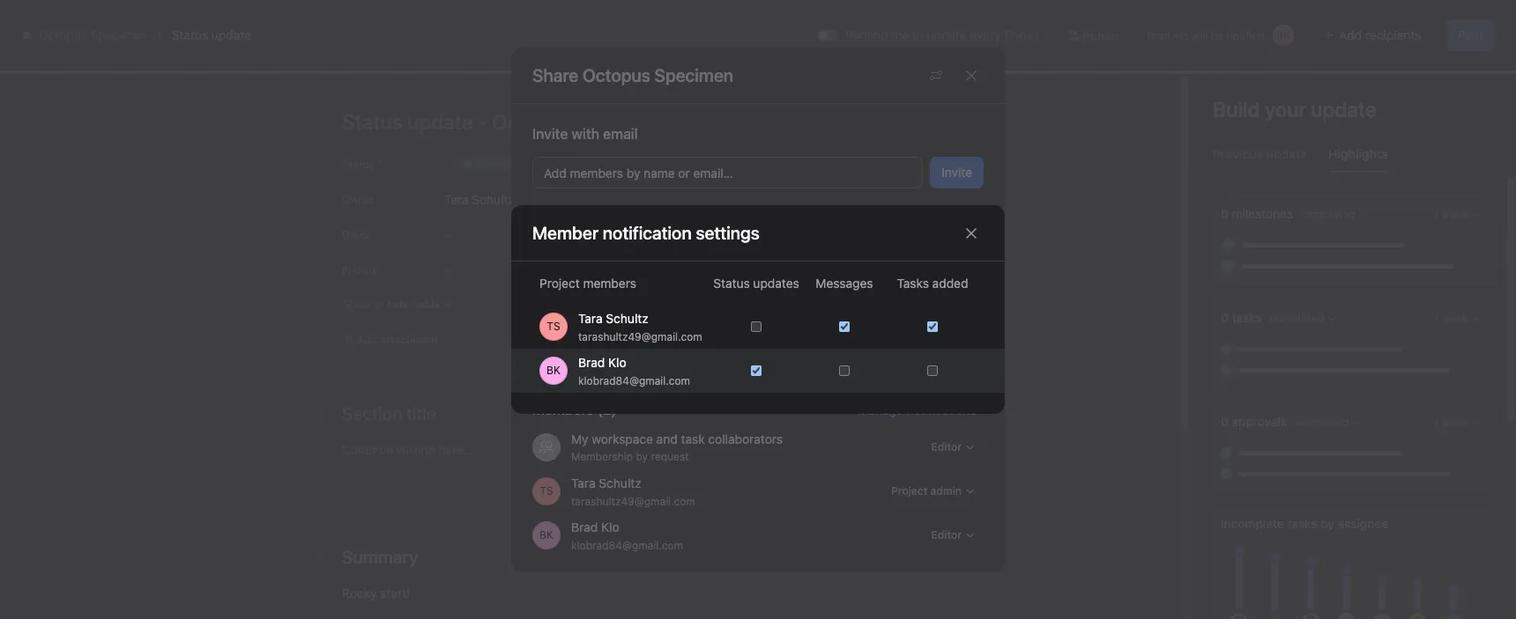Task type: vqa. For each thing, say whether or not it's contained in the screenshot.
My workspace and task collaborators Membership by request
yes



Task type: locate. For each thing, give the bounding box(es) containing it.
members right project
[[583, 276, 637, 291]]

18
[[620, 215, 635, 231]]

2 horizontal spatial status
[[714, 276, 750, 291]]

1 vertical spatial ts
[[547, 320, 561, 333]]

1 horizontal spatial invite
[[942, 165, 973, 180]]

2 vertical spatial by
[[1321, 517, 1335, 532]]

1 vertical spatial workspace
[[592, 432, 653, 447]]

ts inside share octopus specimen dialog
[[540, 485, 553, 498]]

workspace
[[881, 328, 934, 341], [592, 432, 653, 447]]

privacy option group
[[533, 232, 984, 387]]

ts inside member notification settings dialog
[[547, 320, 561, 333]]

status left *
[[342, 158, 374, 171]]

list box
[[550, 7, 974, 35]]

members for project
[[583, 276, 637, 291]]

members inside option
[[652, 328, 698, 341]]

invite right thu
[[942, 165, 973, 180]]

by left assignee
[[1321, 517, 1335, 532]]

0 horizontal spatial update
[[212, 27, 251, 42]]

workspace up toggle notify about task creations checkbox
[[881, 328, 934, 341]]

status inside member notification settings dialog
[[714, 276, 750, 291]]

or
[[679, 166, 690, 181]]

remind me to update every friday switch
[[817, 29, 839, 41]]

0 vertical spatial my
[[863, 328, 878, 341]]

1 vertical spatial 0
[[1221, 310, 1229, 325]]

write up report
[[340, 578, 416, 591]]

2 vertical spatial ts
[[540, 485, 553, 498]]

0 vertical spatial workspace
[[881, 328, 934, 341]]

status updates
[[714, 276, 800, 291]]

0 vertical spatial tarashultz49@gmail.com
[[579, 330, 703, 343]]

21
[[1476, 215, 1491, 231]]

my
[[1308, 14, 1323, 27]]

1 vertical spatial klobrad84@gmail.com
[[571, 539, 683, 553]]

Toggle notify about messages checkbox
[[840, 322, 850, 332], [840, 366, 850, 377]]

1 vertical spatial status
[[342, 158, 374, 171]]

0 vertical spatial 1
[[1274, 448, 1279, 461]]

what's
[[1258, 14, 1293, 27]]

rocky start!
[[342, 586, 410, 601]]

highlights
[[1329, 146, 1388, 161]]

add inside button
[[544, 166, 567, 181]]

1 vertical spatial members
[[583, 276, 637, 291]]

2 horizontal spatial add
[[1377, 14, 1396, 27]]

status for status update
[[172, 27, 208, 42]]

tara schultz tarashultz49@gmail.com inside member notification settings dialog
[[579, 311, 703, 343]]

rocket image
[[32, 64, 53, 86]]

0 horizontal spatial workspace
[[592, 432, 653, 447]]

3 0 from the top
[[1221, 414, 1229, 429]]

invite for invite
[[942, 165, 973, 180]]

bk
[[1277, 28, 1291, 41], [547, 364, 561, 377], [540, 529, 554, 542]]

schultz down membership
[[599, 476, 642, 491]]

brad klo will be notified
[[1147, 29, 1265, 42]]

2 vertical spatial klo
[[601, 520, 620, 535]]

notified
[[1227, 29, 1265, 42]]

tara schultz tarashultz49@gmail.com
[[579, 311, 703, 343], [571, 476, 696, 508]]

tarashultz49@gmail.com down membership
[[571, 495, 696, 508]]

invite with email
[[533, 126, 638, 142]]

Section title text field
[[342, 402, 436, 427], [342, 546, 418, 571]]

post button
[[1447, 19, 1496, 51]]

tara schultz tarashultz49@gmail.com down membership
[[571, 476, 696, 508]]

add inside button
[[1377, 14, 1396, 27]]

0 vertical spatial members
[[570, 166, 623, 181]]

add to starred image
[[267, 68, 281, 82]]

private
[[601, 328, 636, 341]]

members down with email
[[570, 166, 623, 181]]

1 vertical spatial by
[[636, 451, 648, 464]]

add billing info
[[1377, 14, 1451, 27]]

add members by name or email… button
[[533, 157, 924, 189]]

write
[[340, 578, 366, 591]]

manage notifications
[[858, 403, 977, 418]]

tara down membership
[[571, 476, 596, 491]]

status left updates
[[714, 276, 750, 291]]

2 vertical spatial members
[[652, 328, 698, 341]]

leftcount image
[[1283, 450, 1293, 460]]

add for add members by name or email…
[[544, 166, 567, 181]]

Private to members radio
[[544, 279, 755, 355]]

1 vertical spatial schultz
[[606, 311, 649, 326]]

klo left will
[[1174, 29, 1189, 42]]

1 horizontal spatial 1
[[1274, 448, 1279, 461]]

brad klo klobrad84@gmail.com inside member notification settings dialog
[[579, 355, 690, 388]]

invite for invite with email
[[533, 126, 568, 142]]

project
[[540, 276, 580, 291]]

1 vertical spatial section title text field
[[342, 546, 418, 571]]

schultz down workflow
[[472, 192, 515, 207]]

bk up members (2) at left
[[547, 364, 561, 377]]

2 horizontal spatial update
[[1267, 146, 1308, 161]]

0 vertical spatial brad
[[1147, 29, 1171, 42]]

1 horizontal spatial tasks
[[1288, 517, 1318, 532]]

1 vertical spatial my
[[571, 432, 589, 447]]

1 vertical spatial klo
[[609, 355, 627, 370]]

2 vertical spatial bk
[[540, 529, 554, 542]]

left
[[1223, 20, 1240, 34]]

invite
[[533, 126, 568, 142], [942, 165, 973, 180]]

1 vertical spatial 1
[[690, 545, 696, 561]]

Title of update text field
[[342, 102, 871, 141]]

Toggle notify about task creations checkbox
[[928, 366, 938, 377]]

update inside tab list
[[1267, 146, 1308, 161]]

1
[[1274, 448, 1279, 461], [690, 545, 696, 561]]

1 vertical spatial to
[[639, 328, 649, 341]]

2 0 from the top
[[1221, 310, 1229, 325]]

my up membership
[[571, 432, 589, 447]]

study
[[1242, 448, 1271, 461]]

tara schultz
[[444, 192, 515, 207]]

toggle notify about messages checkbox down the with
[[840, 366, 850, 377]]

0 vertical spatial bk
[[1277, 28, 1291, 41]]

klo inside member notification settings dialog
[[609, 355, 627, 370]]

0 vertical spatial by
[[627, 166, 641, 181]]

Toggle notify about status updates checkbox
[[751, 322, 762, 332]]

0 vertical spatial status
[[172, 27, 208, 42]]

0
[[1221, 206, 1229, 221], [1221, 310, 1229, 325], [1221, 414, 1229, 429]]

1 right the november
[[690, 545, 696, 561]]

bk button
[[1265, 23, 1297, 48]]

info
[[1432, 14, 1451, 27]]

1 vertical spatial invite
[[942, 165, 973, 180]]

members inside button
[[570, 166, 623, 181]]

by for add
[[627, 166, 641, 181]]

2 section title text field from the top
[[342, 546, 418, 571]]

by left name
[[627, 166, 641, 181]]

brad klo klobrad84@gmail.com down membership
[[571, 520, 683, 553]]

0 horizontal spatial my
[[571, 432, 589, 447]]

ts down project
[[547, 320, 561, 333]]

workflow link
[[434, 108, 503, 128]]

incomplete tasks by assignee
[[1221, 517, 1389, 532]]

fri
[[1184, 179, 1200, 192]]

members right "private"
[[652, 328, 698, 341]]

Toggle notify about task creations checkbox
[[928, 322, 938, 332]]

1 horizontal spatial status
[[342, 158, 374, 171]]

1 horizontal spatial my
[[863, 328, 878, 341]]

will
[[1192, 29, 1209, 42]]

2 vertical spatial status
[[714, 276, 750, 291]]

tara schultz tarashultz49@gmail.com up 25
[[579, 311, 703, 343]]

schultz inside member notification settings dialog
[[606, 311, 649, 326]]

collaborators
[[709, 432, 783, 447]]

by for incomplete
[[1321, 517, 1335, 532]]

2023
[[330, 143, 371, 163]]

tarashultz49@gmail.com
[[579, 330, 703, 343], [571, 495, 696, 508]]

2 toggle notify about messages checkbox from the top
[[840, 366, 850, 377]]

0 vertical spatial ts
[[1296, 80, 1309, 93]]

1 vertical spatial brad klo klobrad84@gmail.com
[[571, 520, 683, 553]]

1 vertical spatial bk
[[547, 364, 561, 377]]

up
[[369, 578, 382, 591]]

task
[[681, 432, 705, 447]]

2 vertical spatial 0
[[1221, 414, 1229, 429]]

octopus
[[39, 27, 87, 42]]

workspace inside option
[[881, 328, 934, 341]]

status for status *
[[342, 158, 374, 171]]

brad left the 24 at the right top
[[1147, 29, 1171, 42]]

1 left leftcount image
[[1274, 448, 1279, 461]]

brad down "private"
[[579, 355, 605, 370]]

report
[[385, 578, 416, 591]]

ts down usersicon
[[540, 485, 553, 498]]

by inside the my workspace and task collaborators membership by request
[[636, 451, 648, 464]]

0 vertical spatial tara schultz tarashultz49@gmail.com
[[579, 311, 703, 343]]

0 horizontal spatial add
[[544, 166, 567, 181]]

add inside button
[[1340, 27, 1363, 42]]

by inside button
[[627, 166, 641, 181]]

dates
[[342, 228, 371, 242]]

brad klo klobrad84@gmail.com down private to members
[[579, 355, 690, 388]]

0 horizontal spatial to
[[639, 328, 649, 341]]

0 vertical spatial brad klo klobrad84@gmail.com
[[579, 355, 690, 388]]

by left request
[[636, 451, 648, 464]]

brad down membership
[[571, 520, 598, 535]]

tarashultz49@gmail.com inside member notification settings dialog
[[579, 330, 703, 343]]

update for status update
[[212, 27, 251, 42]]

recipients
[[1366, 27, 1422, 42]]

bk down what's
[[1277, 28, 1291, 41]]

1 horizontal spatial add
[[1340, 27, 1363, 42]]

klobrad84@gmail.com inside share octopus specimen dialog
[[571, 539, 683, 553]]

toggle notify about messages checkbox right shared
[[840, 322, 850, 332]]

share
[[533, 65, 579, 85]]

0 vertical spatial 0
[[1221, 206, 1229, 221]]

1 0 from the top
[[1221, 206, 1229, 221]]

2 vertical spatial brad
[[571, 520, 598, 535]]

shared
[[800, 328, 836, 341]]

1 vertical spatial brad
[[579, 355, 605, 370]]

tarashultz49@gmail.com inside share octopus specimen dialog
[[571, 495, 696, 508]]

member notification settings dialog
[[511, 205, 1005, 414]]

november
[[620, 545, 686, 561]]

klo inside share octopus specimen dialog
[[601, 520, 620, 535]]

add recipients button
[[1311, 19, 1433, 51]]

1 vertical spatial tarashultz49@gmail.com
[[571, 495, 696, 508]]

0 vertical spatial to
[[913, 27, 924, 42]]

tara
[[444, 192, 469, 207], [579, 311, 603, 326], [571, 476, 596, 491]]

25
[[624, 380, 640, 396]]

tara up "—" at left
[[444, 192, 469, 207]]

me
[[892, 27, 909, 42]]

0 approvals
[[1221, 414, 1291, 429]]

priority
[[342, 264, 378, 277]]

members
[[570, 166, 623, 181], [583, 276, 637, 291], [652, 328, 698, 341]]

toggle notify about messages checkbox for klo
[[840, 366, 850, 377]]

0 for milestones
[[1221, 206, 1229, 221]]

0 horizontal spatial status
[[172, 27, 208, 42]]

klo down "private"
[[609, 355, 627, 370]]

0 vertical spatial toggle notify about messages checkbox
[[840, 322, 850, 332]]

24 days left
[[1181, 20, 1240, 34]]

your update
[[1265, 97, 1377, 122]]

workspace up membership
[[592, 432, 653, 447]]

brad inside member notification settings dialog
[[579, 355, 605, 370]]

0 vertical spatial section title text field
[[342, 402, 436, 427]]

2 vertical spatial tara
[[571, 476, 596, 491]]

1 horizontal spatial workspace
[[881, 328, 934, 341]]

schultz up "private"
[[606, 311, 649, 326]]

brad klo klobrad84@gmail.com
[[579, 355, 690, 388], [571, 520, 683, 553]]

klo down membership
[[601, 520, 620, 535]]

1 vertical spatial tasks
[[1288, 517, 1318, 532]]

my workspace and task collaborators membership by request
[[571, 432, 783, 464]]

invite inside button
[[942, 165, 973, 180]]

members inside member notification settings dialog
[[583, 276, 637, 291]]

to right me
[[913, 27, 924, 42]]

ts up build your update
[[1296, 80, 1309, 93]]

update
[[212, 27, 251, 42], [927, 27, 967, 42], [1267, 146, 1308, 161]]

bk down usersicon
[[540, 529, 554, 542]]

2 vertical spatial schultz
[[599, 476, 642, 491]]

tara inside share octopus specimen dialog
[[571, 476, 596, 491]]

0 horizontal spatial 1
[[690, 545, 696, 561]]

0 vertical spatial klobrad84@gmail.com
[[579, 374, 690, 388]]

0 tasks
[[1221, 310, 1266, 325]]

0 horizontal spatial tasks
[[1232, 310, 1262, 325]]

0 vertical spatial klo
[[1174, 29, 1189, 42]]

0 vertical spatial tasks
[[1232, 310, 1262, 325]]

to right "private"
[[639, 328, 649, 341]]

1 vertical spatial tara schultz tarashultz49@gmail.com
[[571, 476, 696, 508]]

0 vertical spatial invite
[[533, 126, 568, 142]]

members (2)
[[533, 402, 617, 418]]

my right the with
[[863, 328, 878, 341]]

status right specimen
[[172, 27, 208, 42]]

tara up "private"
[[579, 311, 603, 326]]

invite left with email
[[533, 126, 568, 142]]

None text field
[[74, 59, 234, 91]]

membership
[[571, 451, 633, 464]]

1 toggle notify about messages checkbox from the top
[[840, 322, 850, 332]]

antartica study
[[1194, 448, 1271, 461]]

bk inside button
[[1277, 28, 1291, 41]]

tab list
[[1192, 145, 1517, 174]]

add for add billing info
[[1377, 14, 1396, 27]]

tarashultz49@gmail.com up 25
[[579, 330, 703, 343]]

start!
[[380, 586, 410, 601]]

1 horizontal spatial to
[[913, 27, 924, 42]]

1 vertical spatial tara
[[579, 311, 603, 326]]

0 horizontal spatial invite
[[533, 126, 568, 142]]

to
[[913, 27, 924, 42], [639, 328, 649, 341]]

1 vertical spatial toggle notify about messages checkbox
[[840, 366, 850, 377]]



Task type: describe. For each thing, give the bounding box(es) containing it.
updates
[[754, 276, 800, 291]]

my inside the my workspace and task collaborators membership by request
[[571, 432, 589, 447]]

private to members
[[601, 328, 698, 341]]

manage notifications button
[[858, 403, 984, 418]]

members for add
[[570, 166, 623, 181]]

tab list containing previous update
[[1192, 145, 1517, 174]]

november 1
[[620, 545, 696, 561]]

remind me to update every friday
[[846, 27, 1040, 42]]

privacy
[[544, 248, 586, 263]]

28
[[1475, 380, 1492, 396]]

with
[[839, 328, 860, 341]]

1 horizontal spatial update
[[927, 27, 967, 42]]

post
[[1459, 27, 1484, 42]]

previous update
[[1213, 146, 1308, 161]]

bk inside member notification settings dialog
[[547, 364, 561, 377]]

tara schultz tarashultz49@gmail.com inside share octopus specimen dialog
[[571, 476, 696, 508]]

add for add recipients
[[1340, 27, 1363, 42]]

timeline link
[[350, 108, 413, 128]]

octopus specimen link
[[39, 27, 147, 42]]

tasks for 0
[[1232, 310, 1262, 325]]

0 vertical spatial schultz
[[472, 192, 515, 207]]

octopus specimen
[[39, 27, 147, 42]]

incomplete
[[1221, 517, 1285, 532]]

project privacy dialog image
[[953, 249, 967, 263]]

*
[[378, 158, 383, 171]]

tasks
[[897, 276, 929, 291]]

close this dialog image
[[965, 68, 979, 83]]

october
[[262, 143, 326, 163]]

antartica
[[1194, 448, 1239, 461]]

october 2023
[[262, 143, 371, 163]]

3
[[1189, 545, 1198, 561]]

add members by name or email…
[[544, 166, 734, 181]]

timeline
[[364, 110, 413, 125]]

and
[[657, 432, 678, 447]]

bk inside share octopus specimen dialog
[[540, 529, 554, 542]]

trial?
[[1326, 14, 1350, 27]]

0 milestones
[[1221, 206, 1297, 221]]

days
[[1197, 20, 1220, 34]]

update for previous update
[[1267, 146, 1308, 161]]

octopus specimen
[[583, 65, 734, 85]]

0 for approvals
[[1221, 414, 1229, 429]]

status for status updates
[[714, 276, 750, 291]]

1 section title text field from the top
[[342, 402, 436, 427]]

usersicon image
[[540, 441, 554, 455]]

remind
[[846, 27, 888, 42]]

owner
[[342, 193, 375, 206]]

every
[[971, 27, 1002, 42]]

wed
[[615, 179, 639, 192]]

assignee
[[1338, 517, 1389, 532]]

share octopus specimen
[[533, 65, 734, 85]]

to inside option
[[639, 328, 649, 341]]

ts inside ts button
[[1296, 80, 1309, 93]]

workspace inside the my workspace and task collaborators membership by request
[[592, 432, 653, 447]]

27
[[1189, 380, 1205, 396]]

shared with my workspace
[[800, 328, 934, 341]]

workflow
[[448, 110, 503, 125]]

project permissions image
[[929, 68, 944, 83]]

toggle notify about messages checkbox for schultz
[[840, 322, 850, 332]]

tue
[[330, 179, 351, 192]]

specimen
[[91, 27, 147, 42]]

be
[[1212, 29, 1224, 42]]

public
[[1083, 28, 1118, 43]]

close this dialog image
[[965, 226, 979, 240]]

Shared with My workspace radio
[[762, 279, 973, 355]]

24
[[1181, 20, 1194, 34]]

thu
[[899, 179, 922, 192]]

klobrad84@gmail.com inside member notification settings dialog
[[579, 374, 690, 388]]

added
[[933, 276, 969, 291]]

my inside shared with my workspace option
[[863, 328, 878, 341]]

email…
[[694, 166, 734, 181]]

with email
[[572, 126, 638, 142]]

in
[[1296, 14, 1305, 27]]

add billing info button
[[1369, 9, 1459, 34]]

request
[[651, 451, 689, 464]]

0 for tasks
[[1221, 310, 1229, 325]]

add recipients
[[1340, 27, 1422, 42]]

what's in my trial?
[[1258, 14, 1350, 27]]

0 vertical spatial tara
[[444, 192, 469, 207]]

rocky
[[342, 586, 377, 601]]

remove section image
[[832, 413, 843, 423]]

friday
[[1005, 27, 1040, 42]]

project members
[[540, 276, 637, 291]]

member
[[533, 223, 599, 243]]

brad klo klobrad84@gmail.com inside share octopus specimen dialog
[[571, 520, 683, 553]]

tasks added
[[897, 276, 969, 291]]

Toggle notify about status updates checkbox
[[751, 366, 762, 377]]

member notification settings
[[533, 223, 760, 243]]

milestones
[[1232, 206, 1294, 221]]

brad inside share octopus specimen dialog
[[571, 520, 598, 535]]

tara inside member notification settings dialog
[[579, 311, 603, 326]]

status *
[[342, 158, 383, 171]]

ts button
[[1290, 75, 1332, 100]]

schultz inside share octopus specimen dialog
[[599, 476, 642, 491]]

—
[[444, 229, 452, 240]]

tasks for incomplete
[[1288, 517, 1318, 532]]

17
[[336, 215, 350, 231]]

build your update
[[1213, 97, 1377, 122]]

26
[[905, 380, 922, 396]]

build
[[1213, 97, 1261, 122]]

share octopus specimen dialog
[[511, 48, 1005, 572]]



